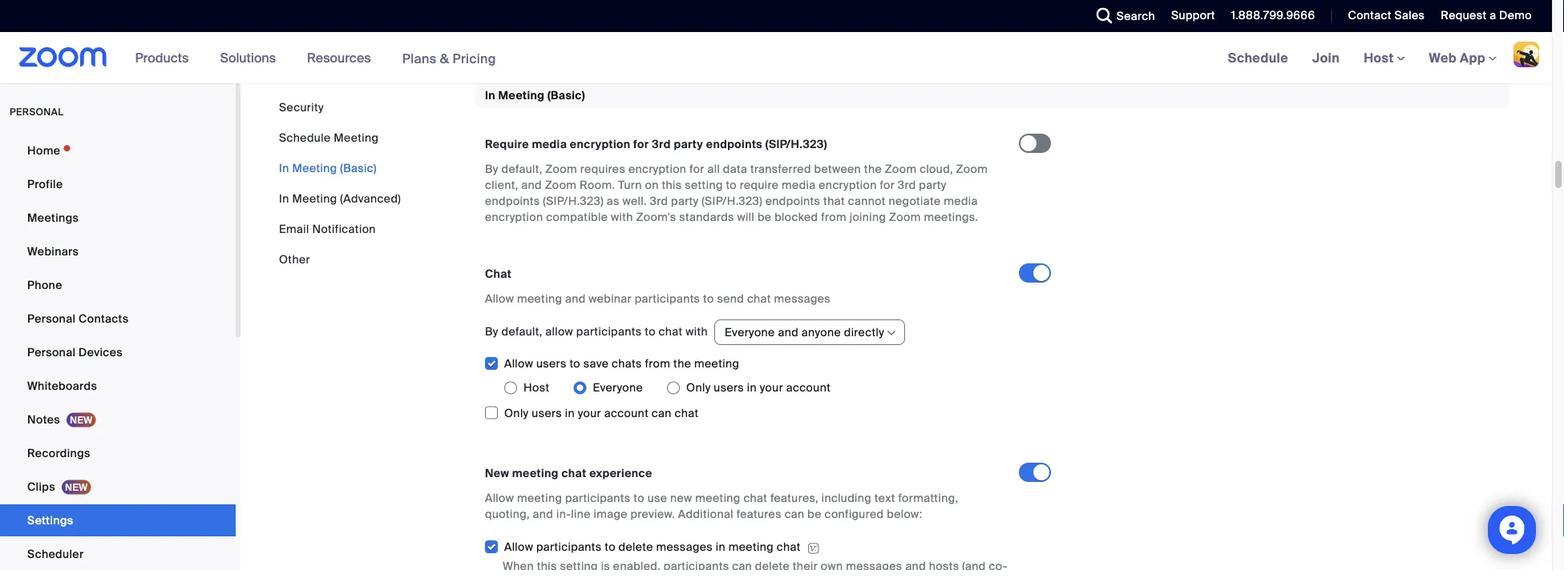 Task type: locate. For each thing, give the bounding box(es) containing it.
in for in meeting (basic) link
[[279, 161, 289, 176]]

2 default, from the top
[[501, 324, 542, 339]]

media down cloud,
[[944, 194, 978, 208]]

in up email
[[279, 191, 289, 206]]

from right chats at the bottom
[[645, 357, 670, 372]]

0 vertical spatial default,
[[501, 162, 542, 176]]

meeting up email notification
[[292, 191, 337, 206]]

account
[[786, 381, 831, 396], [604, 406, 649, 421]]

participants right webinar at the bottom of the page
[[635, 291, 700, 306]]

default, up client,
[[501, 162, 542, 176]]

by down the chat
[[485, 324, 498, 339]]

receive desktop notification for upcoming meetings. reminder time can be configured in the zoom desktop client.
[[485, 6, 993, 37]]

schedule down 1.888.799.9666
[[1228, 49, 1288, 66]]

whiteboards link
[[0, 370, 236, 402]]

demo
[[1499, 8, 1532, 23]]

host
[[1364, 49, 1397, 66], [524, 381, 550, 396]]

in meeting (basic) down schedule meeting "link"
[[279, 161, 377, 176]]

1 vertical spatial media
[[782, 178, 816, 192]]

zoom down receive
[[485, 22, 517, 37]]

a
[[1490, 8, 1496, 23]]

everyone inside everyone and anyone directly dropdown button
[[725, 325, 775, 340]]

0 horizontal spatial account
[[604, 406, 649, 421]]

email
[[279, 222, 309, 237]]

and right client,
[[521, 178, 542, 192]]

0 horizontal spatial everyone
[[593, 381, 643, 396]]

2 vertical spatial can
[[785, 507, 805, 522]]

1 horizontal spatial (sip/h.323)
[[702, 194, 762, 208]]

0 horizontal spatial host
[[524, 381, 550, 396]]

(basic) inside in meeting (basic) element
[[548, 88, 585, 103]]

menu bar
[[279, 99, 401, 268]]

can down allow users to save chats from the meeting
[[652, 406, 672, 421]]

in meeting (basic) up require
[[485, 88, 585, 103]]

setting
[[685, 178, 723, 192]]

2 by from the top
[[485, 324, 498, 339]]

everyone down send
[[725, 325, 775, 340]]

configured inside allow meeting participants to use new meeting chat features, including text formatting, quoting, and in-line image preview. additional features can be configured below:
[[825, 507, 884, 522]]

1 vertical spatial the
[[864, 162, 882, 176]]

default,
[[501, 162, 542, 176], [501, 324, 542, 339]]

allow down quoting,
[[504, 540, 533, 555]]

in-
[[556, 507, 571, 522]]

0 vertical spatial from
[[821, 210, 847, 224]]

1 vertical spatial messages
[[656, 540, 713, 555]]

schedule meeting
[[279, 130, 379, 145]]

party down cloud,
[[919, 178, 947, 192]]

resources
[[307, 49, 371, 66]]

anyone
[[802, 325, 841, 340]]

endpoints up "blocked"
[[765, 194, 820, 208]]

scheduler link
[[0, 539, 236, 571]]

1 vertical spatial in
[[279, 161, 289, 176]]

0 vertical spatial account
[[786, 381, 831, 396]]

1 horizontal spatial account
[[786, 381, 831, 396]]

to left use
[[634, 491, 645, 506]]

1 horizontal spatial be
[[808, 507, 822, 522]]

in down pricing
[[485, 88, 495, 103]]

0 vertical spatial be
[[883, 6, 897, 21]]

account down everyone and anyone directly dropdown button
[[786, 381, 831, 396]]

0 horizontal spatial schedule
[[279, 130, 331, 145]]

0 vertical spatial by
[[485, 162, 498, 176]]

requires
[[580, 162, 626, 176]]

0 horizontal spatial only
[[504, 406, 529, 421]]

meeting
[[498, 88, 545, 103], [334, 130, 379, 145], [292, 161, 337, 176], [292, 191, 337, 206]]

sales
[[1395, 8, 1425, 23]]

1 horizontal spatial from
[[821, 210, 847, 224]]

0 vertical spatial users
[[536, 357, 567, 372]]

1.888.799.9666 button up the schedule link
[[1231, 8, 1315, 23]]

0 horizontal spatial your
[[578, 406, 601, 421]]

from inside by default, zoom requires encryption for all data transferred between the zoom cloud, zoom client, and zoom room. turn on this setting to require media encryption for 3rd party endpoints (sip/h.323) as well.  3rd party (sip/h.323) endpoints that cannot negotiate media encryption compatible with zoom's standards will be blocked from joining zoom meetings.
[[821, 210, 847, 224]]

meeting up only users in your account
[[694, 357, 739, 372]]

in for in meeting (advanced) link
[[279, 191, 289, 206]]

1 vertical spatial everyone
[[593, 381, 643, 396]]

in down schedule meeting "link"
[[279, 161, 289, 176]]

personal up whiteboards
[[27, 345, 76, 360]]

endpoints up data at the top of page
[[706, 137, 763, 151]]

(advanced)
[[340, 191, 401, 206]]

account down chats at the bottom
[[604, 406, 649, 421]]

1 horizontal spatial in meeting (basic)
[[485, 88, 585, 103]]

2 horizontal spatial endpoints
[[765, 194, 820, 208]]

allow inside allow meeting participants to use new meeting chat features, including text formatting, quoting, and in-line image preview. additional features can be configured below:
[[485, 491, 514, 506]]

only users in your account
[[686, 381, 831, 396]]

(sip/h.323) up compatible
[[543, 194, 604, 208]]

home
[[27, 143, 60, 158]]

participants up image
[[565, 491, 631, 506]]

search
[[1117, 8, 1155, 23]]

1 horizontal spatial host
[[1364, 49, 1397, 66]]

only inside allow users to save chats from the meeting 'option group'
[[686, 381, 711, 396]]

allow left save
[[504, 357, 533, 372]]

0 vertical spatial configured
[[900, 6, 960, 21]]

new meeting chat experience
[[485, 466, 652, 481]]

configured
[[900, 6, 960, 21], [825, 507, 884, 522]]

schedule meeting link
[[279, 130, 379, 145]]

web app
[[1429, 49, 1486, 66]]

other link
[[279, 252, 310, 267]]

1 vertical spatial personal
[[27, 345, 76, 360]]

in meeting (basic)
[[485, 88, 585, 103], [279, 161, 377, 176]]

can down 'features,'
[[785, 507, 805, 522]]

1 personal from the top
[[27, 311, 76, 326]]

profile
[[27, 177, 63, 192]]

in inside in meeting (basic) element
[[485, 88, 495, 103]]

schedule down security link
[[279, 130, 331, 145]]

2 horizontal spatial the
[[976, 6, 993, 21]]

with down as
[[611, 210, 633, 224]]

web app button
[[1429, 49, 1497, 66]]

additional
[[678, 507, 734, 522]]

for
[[644, 6, 659, 21], [633, 137, 649, 151], [690, 162, 704, 176], [880, 178, 895, 192]]

banner
[[0, 32, 1552, 85]]

0 horizontal spatial from
[[645, 357, 670, 372]]

0 horizontal spatial with
[[611, 210, 633, 224]]

0 horizontal spatial endpoints
[[485, 194, 540, 208]]

endpoints
[[706, 137, 763, 151], [485, 194, 540, 208], [765, 194, 820, 208]]

allow down the chat
[[485, 291, 514, 306]]

everyone inside allow users to save chats from the meeting 'option group'
[[593, 381, 643, 396]]

0 vertical spatial schedule
[[1228, 49, 1288, 66]]

negotiate
[[889, 194, 941, 208]]

1 vertical spatial users
[[714, 381, 744, 396]]

the inside 'receive desktop notification for upcoming meetings. reminder time can be configured in the zoom desktop client.'
[[976, 6, 993, 21]]

contact sales link
[[1336, 0, 1429, 32], [1348, 8, 1425, 23]]

account inside allow users to save chats from the meeting 'option group'
[[786, 381, 831, 396]]

3rd up zoom's
[[650, 194, 668, 208]]

0 horizontal spatial be
[[758, 210, 772, 224]]

to down the allow meeting and webinar participants to send chat messages
[[645, 324, 656, 339]]

2 personal from the top
[[27, 345, 76, 360]]

clips link
[[0, 471, 236, 503]]

1 vertical spatial account
[[604, 406, 649, 421]]

1 vertical spatial only
[[504, 406, 529, 421]]

only
[[686, 381, 711, 396], [504, 406, 529, 421]]

0 vertical spatial host
[[1364, 49, 1397, 66]]

1 horizontal spatial meetings.
[[924, 210, 978, 224]]

(sip/h.323) up will
[[702, 194, 762, 208]]

media down transferred
[[782, 178, 816, 192]]

default, for zoom
[[501, 162, 542, 176]]

3rd up negotiate
[[898, 178, 916, 192]]

0 vertical spatial media
[[532, 137, 567, 151]]

2 vertical spatial be
[[808, 507, 822, 522]]

be inside by default, zoom requires encryption for all data transferred between the zoom cloud, zoom client, and zoom room. turn on this setting to require media encryption for 3rd party endpoints (sip/h.323) as well.  3rd party (sip/h.323) endpoints that cannot negotiate media encryption compatible with zoom's standards will be blocked from joining zoom meetings.
[[758, 210, 772, 224]]

0 vertical spatial messages
[[774, 291, 831, 306]]

personal devices link
[[0, 337, 236, 369]]

be right will
[[758, 210, 772, 224]]

personal contacts link
[[0, 303, 236, 335]]

users inside 'option group'
[[714, 381, 744, 396]]

0 vertical spatial can
[[860, 6, 880, 21]]

0 vertical spatial 3rd
[[652, 137, 671, 151]]

(sip/h.323) up transferred
[[765, 137, 827, 151]]

by up client,
[[485, 162, 498, 176]]

with down the allow meeting and webinar participants to send chat messages
[[686, 324, 708, 339]]

schedule
[[1228, 49, 1288, 66], [279, 130, 331, 145]]

1 vertical spatial schedule
[[279, 130, 331, 145]]

2 horizontal spatial be
[[883, 6, 897, 21]]

support link
[[1159, 0, 1219, 32], [1171, 8, 1215, 23]]

meetings. left "reminder"
[[719, 6, 774, 21]]

notes
[[27, 412, 60, 427]]

your down everyone and anyone directly dropdown button
[[760, 381, 783, 396]]

1 vertical spatial default,
[[501, 324, 542, 339]]

all
[[707, 162, 720, 176]]

be right time
[[883, 6, 897, 21]]

0 vertical spatial party
[[674, 137, 703, 151]]

0 vertical spatial in
[[485, 88, 495, 103]]

chat up features
[[744, 491, 768, 506]]

send
[[717, 291, 744, 306]]

0 horizontal spatial configured
[[825, 507, 884, 522]]

in meeting (advanced)
[[279, 191, 401, 206]]

1 horizontal spatial endpoints
[[706, 137, 763, 151]]

meeting down schedule meeting "link"
[[292, 161, 337, 176]]

allow for allow participants to delete messages in meeting chat
[[504, 540, 533, 555]]

0 vertical spatial with
[[611, 210, 633, 224]]

default, inside by default, zoom requires encryption for all data transferred between the zoom cloud, zoom client, and zoom room. turn on this setting to require media encryption for 3rd party endpoints (sip/h.323) as well.  3rd party (sip/h.323) endpoints that cannot negotiate media encryption compatible with zoom's standards will be blocked from joining zoom meetings.
[[501, 162, 542, 176]]

1 vertical spatial be
[[758, 210, 772, 224]]

messages
[[774, 291, 831, 306], [656, 540, 713, 555]]

and
[[521, 178, 542, 192], [565, 291, 586, 306], [778, 325, 799, 340], [533, 507, 553, 522]]

profile picture image
[[1514, 42, 1539, 67]]

meetings.
[[719, 6, 774, 21], [924, 210, 978, 224]]

1 horizontal spatial only
[[686, 381, 711, 396]]

formatting,
[[898, 491, 958, 506]]

0 horizontal spatial meetings.
[[719, 6, 774, 21]]

encryption up the on
[[629, 162, 687, 176]]

be down 'features,'
[[808, 507, 822, 522]]

0 vertical spatial your
[[760, 381, 783, 396]]

0 vertical spatial only
[[686, 381, 711, 396]]

default, left "allow"
[[501, 324, 542, 339]]

media
[[532, 137, 567, 151], [782, 178, 816, 192], [944, 194, 978, 208]]

1 horizontal spatial configured
[[900, 6, 960, 21]]

meeting up require
[[498, 88, 545, 103]]

0 vertical spatial everyone
[[725, 325, 775, 340]]

(basic) up (advanced)
[[340, 161, 377, 176]]

meetings. down negotiate
[[924, 210, 978, 224]]

your down save
[[578, 406, 601, 421]]

products button
[[135, 32, 196, 83]]

participants inside allow meeting participants to use new meeting chat features, including text formatting, quoting, and in-line image preview. additional features can be configured below:
[[565, 491, 631, 506]]

allow meeting participants to use new meeting chat features, including text formatting, quoting, and in-line image preview. additional features can be configured below:
[[485, 491, 958, 522]]

1 vertical spatial meetings.
[[924, 210, 978, 224]]

to inside allow meeting participants to use new meeting chat features, including text formatting, quoting, and in-line image preview. additional features can be configured below:
[[634, 491, 645, 506]]

standards
[[679, 210, 734, 224]]

chat left 'support version for 'allow participants to delete messages in meeting chat 'icon'
[[777, 540, 801, 555]]

1 horizontal spatial the
[[864, 162, 882, 176]]

transferred
[[750, 162, 811, 176]]

allow users to save chats from the meeting option group
[[504, 376, 1019, 401]]

users for only users in your account
[[714, 381, 744, 396]]

allow up quoting,
[[485, 491, 514, 506]]

meeting
[[517, 291, 562, 306], [694, 357, 739, 372], [512, 466, 559, 481], [517, 491, 562, 506], [695, 491, 741, 506], [729, 540, 774, 555]]

(sip/h.323)
[[765, 137, 827, 151], [543, 194, 604, 208], [702, 194, 762, 208]]

security
[[279, 100, 324, 115]]

can right time
[[860, 6, 880, 21]]

only for only users in your account can chat
[[504, 406, 529, 421]]

request a demo
[[1441, 8, 1532, 23]]

2 horizontal spatial (sip/h.323)
[[765, 137, 827, 151]]

2 vertical spatial users
[[532, 406, 562, 421]]

zoom down negotiate
[[889, 210, 921, 224]]

media right require
[[532, 137, 567, 151]]

for left upcoming
[[644, 6, 659, 21]]

0 horizontal spatial can
[[652, 406, 672, 421]]

use
[[648, 491, 667, 506]]

1 vertical spatial by
[[485, 324, 498, 339]]

and inside dropdown button
[[778, 325, 799, 340]]

and left webinar at the bottom of the page
[[565, 291, 586, 306]]

1 vertical spatial configured
[[825, 507, 884, 522]]

in
[[963, 6, 973, 21], [747, 381, 757, 396], [565, 406, 575, 421], [716, 540, 726, 555]]

everyone for everyone and anyone directly
[[725, 325, 775, 340]]

client,
[[485, 178, 518, 192]]

1 horizontal spatial schedule
[[1228, 49, 1288, 66]]

0 horizontal spatial the
[[673, 357, 691, 372]]

host down contact sales
[[1364, 49, 1397, 66]]

host down "allow"
[[524, 381, 550, 396]]

by inside by default, zoom requires encryption for all data transferred between the zoom cloud, zoom client, and zoom room. turn on this setting to require media encryption for 3rd party endpoints (sip/h.323) as well.  3rd party (sip/h.323) endpoints that cannot negotiate media encryption compatible with zoom's standards will be blocked from joining zoom meetings.
[[485, 162, 498, 176]]

1 horizontal spatial with
[[686, 324, 708, 339]]

encryption
[[570, 137, 631, 151], [629, 162, 687, 176], [819, 178, 877, 192], [485, 210, 543, 224]]

receive
[[485, 6, 529, 21]]

messages up everyone and anyone directly
[[774, 291, 831, 306]]

1 by from the top
[[485, 162, 498, 176]]

can
[[860, 6, 880, 21], [652, 406, 672, 421], [785, 507, 805, 522]]

(basic) down client.
[[548, 88, 585, 103]]

party up the setting
[[674, 137, 703, 151]]

0 vertical spatial the
[[976, 6, 993, 21]]

everyone and anyone directly
[[725, 325, 884, 340]]

account for only users in your account
[[786, 381, 831, 396]]

and inside by default, zoom requires encryption for all data transferred between the zoom cloud, zoom client, and zoom room. turn on this setting to require media encryption for 3rd party endpoints (sip/h.323) as well.  3rd party (sip/h.323) endpoints that cannot negotiate media encryption compatible with zoom's standards will be blocked from joining zoom meetings.
[[521, 178, 542, 192]]

and left anyone
[[778, 325, 799, 340]]

1 default, from the top
[[501, 162, 542, 176]]

1 horizontal spatial can
[[785, 507, 805, 522]]

host inside meetings navigation
[[1364, 49, 1397, 66]]

1.888.799.9666 button up join
[[1219, 0, 1319, 32]]

1 vertical spatial host
[[524, 381, 550, 396]]

1 vertical spatial your
[[578, 406, 601, 421]]

0 vertical spatial in meeting (basic)
[[485, 88, 585, 103]]

endpoints down client,
[[485, 194, 540, 208]]

3rd up the on
[[652, 137, 671, 151]]

and left in-
[[533, 507, 553, 522]]

0 horizontal spatial in meeting (basic)
[[279, 161, 377, 176]]

0 horizontal spatial (basic)
[[340, 161, 377, 176]]

0 vertical spatial (basic)
[[548, 88, 585, 103]]

1 horizontal spatial (basic)
[[548, 88, 585, 103]]

to left save
[[570, 357, 580, 372]]

to left send
[[703, 291, 714, 306]]

everyone and anyone directly button
[[725, 321, 884, 345]]

home link
[[0, 135, 236, 167]]

search button
[[1085, 0, 1159, 32]]

messages down additional
[[656, 540, 713, 555]]

party down this
[[671, 194, 699, 208]]

2 vertical spatial media
[[944, 194, 978, 208]]

1 vertical spatial in meeting (basic)
[[279, 161, 377, 176]]

0 vertical spatial personal
[[27, 311, 76, 326]]

personal down phone
[[27, 311, 76, 326]]

schedule inside meetings navigation
[[1228, 49, 1288, 66]]

meeting up in meeting (basic) link
[[334, 130, 379, 145]]

users for only users in your account can chat
[[532, 406, 562, 421]]

email notification
[[279, 222, 376, 237]]

from down that
[[821, 210, 847, 224]]

zoom
[[485, 22, 517, 37], [545, 162, 577, 176], [885, 162, 917, 176], [956, 162, 988, 176], [545, 178, 577, 192], [889, 210, 921, 224]]

0 vertical spatial meetings.
[[719, 6, 774, 21]]

banner containing products
[[0, 32, 1552, 85]]

and inside allow meeting participants to use new meeting chat features, including text formatting, quoting, and in-line image preview. additional features can be configured below:
[[533, 507, 553, 522]]

users
[[536, 357, 567, 372], [714, 381, 744, 396], [532, 406, 562, 421]]

in meeting (basic) inside menu bar
[[279, 161, 377, 176]]

1 horizontal spatial everyone
[[725, 325, 775, 340]]

your inside allow users to save chats from the meeting 'option group'
[[760, 381, 783, 396]]

2 vertical spatial in
[[279, 191, 289, 206]]

that
[[823, 194, 845, 208]]

chat down the allow meeting and webinar participants to send chat messages
[[659, 324, 683, 339]]

chat inside allow meeting participants to use new meeting chat features, including text formatting, quoting, and in-line image preview. additional features can be configured below:
[[744, 491, 768, 506]]

to down data at the top of page
[[726, 178, 737, 192]]

product information navigation
[[123, 32, 508, 85]]

2 horizontal spatial media
[[944, 194, 978, 208]]

2 horizontal spatial can
[[860, 6, 880, 21]]

request a demo link
[[1429, 0, 1552, 32], [1441, 8, 1532, 23]]

allow for allow users to save chats from the meeting
[[504, 357, 533, 372]]

cloud,
[[920, 162, 953, 176]]

2 vertical spatial the
[[673, 357, 691, 372]]

1 horizontal spatial your
[[760, 381, 783, 396]]

everyone for everyone
[[593, 381, 643, 396]]



Task type: vqa. For each thing, say whether or not it's contained in the screenshot.
features,
yes



Task type: describe. For each thing, give the bounding box(es) containing it.
resources button
[[307, 32, 378, 83]]

meeting down features
[[729, 540, 774, 555]]

clips
[[27, 480, 55, 495]]

menu bar containing security
[[279, 99, 401, 268]]

web
[[1429, 49, 1457, 66]]

devices
[[79, 345, 123, 360]]

allow for allow meeting and webinar participants to send chat messages
[[485, 291, 514, 306]]

zoom right cloud,
[[956, 162, 988, 176]]

meetings navigation
[[1216, 32, 1552, 85]]

meeting for in meeting (basic) link
[[292, 161, 337, 176]]

below:
[[887, 507, 923, 522]]

require
[[740, 178, 779, 192]]

1 vertical spatial from
[[645, 357, 670, 372]]

chat down only users in your account
[[675, 406, 699, 421]]

can inside 'receive desktop notification for upcoming meetings. reminder time can be configured in the zoom desktop client.'
[[860, 6, 880, 21]]

settings link
[[0, 505, 236, 537]]

notes link
[[0, 404, 236, 436]]

blocked
[[775, 210, 818, 224]]

allow meeting and webinar participants to send chat messages
[[485, 291, 831, 306]]

&
[[440, 50, 449, 67]]

by for by default, zoom requires encryption for all data transferred between the zoom cloud, zoom client, and zoom room. turn on this setting to require media encryption for 3rd party endpoints (sip/h.323) as well.  3rd party (sip/h.323) endpoints that cannot negotiate media encryption compatible with zoom's standards will be blocked from joining zoom meetings.
[[485, 162, 498, 176]]

users for allow users to save chats from the meeting
[[536, 357, 567, 372]]

other
[[279, 252, 310, 267]]

be inside 'receive desktop notification for upcoming meetings. reminder time can be configured in the zoom desktop client.'
[[883, 6, 897, 21]]

0 horizontal spatial (sip/h.323)
[[543, 194, 604, 208]]

experience
[[589, 466, 652, 481]]

profile link
[[0, 168, 236, 200]]

personal devices
[[27, 345, 123, 360]]

only for only users in your account
[[686, 381, 711, 396]]

by default, zoom requires encryption for all data transferred between the zoom cloud, zoom client, and zoom room. turn on this setting to require media encryption for 3rd party endpoints (sip/h.323) as well.  3rd party (sip/h.323) endpoints that cannot negotiate media encryption compatible with zoom's standards will be blocked from joining zoom meetings.
[[485, 162, 988, 224]]

chats
[[612, 357, 642, 372]]

zoom's
[[636, 210, 676, 224]]

as
[[607, 194, 620, 208]]

be inside allow meeting participants to use new meeting chat features, including text formatting, quoting, and in-line image preview. additional features can be configured below:
[[808, 507, 822, 522]]

desktop
[[532, 6, 576, 21]]

require media encryption for 3rd party endpoints (sip/h.323)
[[485, 137, 827, 151]]

by for by default, allow participants to chat with
[[485, 324, 498, 339]]

by default, allow participants to chat with
[[485, 324, 708, 339]]

app
[[1460, 49, 1486, 66]]

meetings. inside by default, zoom requires encryption for all data transferred between the zoom cloud, zoom client, and zoom room. turn on this setting to require media encryption for 3rd party endpoints (sip/h.323) as well.  3rd party (sip/h.323) endpoints that cannot negotiate media encryption compatible with zoom's standards will be blocked from joining zoom meetings.
[[924, 210, 978, 224]]

meeting up "allow"
[[517, 291, 562, 306]]

save
[[583, 357, 609, 372]]

new
[[485, 466, 509, 481]]

contacts
[[79, 311, 129, 326]]

'support version for 'allow participants to delete messages in meeting chat image
[[807, 542, 820, 556]]

1 horizontal spatial messages
[[774, 291, 831, 306]]

in meeting (advanced) link
[[279, 191, 401, 206]]

zoom left the requires
[[545, 162, 577, 176]]

schedule for schedule
[[1228, 49, 1288, 66]]

in meeting (basic) element
[[475, 83, 1510, 571]]

room.
[[580, 178, 615, 192]]

in inside 'option group'
[[747, 381, 757, 396]]

encryption down between
[[819, 178, 877, 192]]

meeting inside in meeting (basic) element
[[498, 88, 545, 103]]

schedule for schedule meeting
[[279, 130, 331, 145]]

host inside allow users to save chats from the meeting 'option group'
[[524, 381, 550, 396]]

1 vertical spatial (basic)
[[340, 161, 377, 176]]

the inside by default, zoom requires encryption for all data transferred between the zoom cloud, zoom client, and zoom room. turn on this setting to require media encryption for 3rd party endpoints (sip/h.323) as well.  3rd party (sip/h.323) endpoints that cannot negotiate media encryption compatible with zoom's standards will be blocked from joining zoom meetings.
[[864, 162, 882, 176]]

personal for personal contacts
[[27, 311, 76, 326]]

features,
[[771, 491, 819, 506]]

personal menu menu
[[0, 135, 236, 571]]

1 vertical spatial party
[[919, 178, 947, 192]]

1 vertical spatial can
[[652, 406, 672, 421]]

turn
[[618, 178, 642, 192]]

1 vertical spatial with
[[686, 324, 708, 339]]

client.
[[569, 22, 604, 37]]

zoom inside 'receive desktop notification for upcoming meetings. reminder time can be configured in the zoom desktop client.'
[[485, 22, 517, 37]]

zoom up negotiate
[[885, 162, 917, 176]]

0 horizontal spatial messages
[[656, 540, 713, 555]]

encryption up the requires
[[570, 137, 631, 151]]

email notification link
[[279, 222, 376, 237]]

meeting right new
[[512, 466, 559, 481]]

allow
[[545, 324, 573, 339]]

cannot
[[848, 194, 886, 208]]

meeting for schedule meeting "link"
[[334, 130, 379, 145]]

request
[[1441, 8, 1487, 23]]

allow users to save chats from the meeting
[[504, 357, 739, 372]]

meeting up in-
[[517, 491, 562, 506]]

allow for allow meeting participants to use new meeting chat features, including text formatting, quoting, and in-line image preview. additional features can be configured below:
[[485, 491, 514, 506]]

chat up "line" at bottom
[[562, 466, 587, 481]]

pricing
[[453, 50, 496, 67]]

notification
[[312, 222, 376, 237]]

zoom up compatible
[[545, 178, 577, 192]]

contact sales
[[1348, 8, 1425, 23]]

between
[[814, 162, 861, 176]]

0 horizontal spatial media
[[532, 137, 567, 151]]

to left the delete
[[605, 540, 616, 555]]

personal for personal devices
[[27, 345, 76, 360]]

configured inside 'receive desktop notification for upcoming meetings. reminder time can be configured in the zoom desktop client.'
[[900, 6, 960, 21]]

security link
[[279, 100, 324, 115]]

account for only users in your account can chat
[[604, 406, 649, 421]]

meeting up additional
[[695, 491, 741, 506]]

for left 'all'
[[690, 162, 704, 176]]

recordings link
[[0, 438, 236, 470]]

phone link
[[0, 269, 236, 301]]

encryption down client,
[[485, 210, 543, 224]]

join
[[1312, 49, 1340, 66]]

including
[[822, 491, 872, 506]]

your for only users in your account can chat
[[578, 406, 601, 421]]

participants down in-
[[536, 540, 602, 555]]

only users in your account can chat
[[504, 406, 699, 421]]

meeting for in meeting (advanced) link
[[292, 191, 337, 206]]

scheduler
[[27, 547, 84, 562]]

chat right send
[[747, 291, 771, 306]]

2 vertical spatial 3rd
[[650, 194, 668, 208]]

for inside 'receive desktop notification for upcoming meetings. reminder time can be configured in the zoom desktop client.'
[[644, 6, 659, 21]]

in inside 'receive desktop notification for upcoming meetings. reminder time can be configured in the zoom desktop client.'
[[963, 6, 973, 21]]

support
[[1171, 8, 1215, 23]]

participants down webinar at the bottom of the page
[[576, 324, 642, 339]]

1 vertical spatial 3rd
[[898, 178, 916, 192]]

solutions button
[[220, 32, 283, 83]]

time
[[833, 6, 857, 21]]

require
[[485, 137, 529, 151]]

new
[[670, 491, 692, 506]]

reminder
[[777, 6, 830, 21]]

in meeting (basic) link
[[279, 161, 377, 176]]

webinars link
[[0, 236, 236, 268]]

features
[[737, 507, 782, 522]]

1 horizontal spatial media
[[782, 178, 816, 192]]

webinar
[[589, 291, 632, 306]]

your for only users in your account
[[760, 381, 783, 396]]

for up the on
[[633, 137, 649, 151]]

directly
[[844, 325, 884, 340]]

default, for allow
[[501, 324, 542, 339]]

products
[[135, 49, 189, 66]]

show options image
[[885, 327, 898, 340]]

line
[[571, 507, 591, 522]]

joining
[[850, 210, 886, 224]]

this
[[662, 178, 682, 192]]

text
[[875, 491, 895, 506]]

with inside by default, zoom requires encryption for all data transferred between the zoom cloud, zoom client, and zoom room. turn on this setting to require media encryption for 3rd party endpoints (sip/h.323) as well.  3rd party (sip/h.323) endpoints that cannot negotiate media encryption compatible with zoom's standards will be blocked from joining zoom meetings.
[[611, 210, 633, 224]]

meetings. inside 'receive desktop notification for upcoming meetings. reminder time can be configured in the zoom desktop client.'
[[719, 6, 774, 21]]

solutions
[[220, 49, 276, 66]]

for up cannot
[[880, 178, 895, 192]]

desktop
[[520, 22, 566, 37]]

can inside allow meeting participants to use new meeting chat features, including text formatting, quoting, and in-line image preview. additional features can be configured below:
[[785, 507, 805, 522]]

notification
[[579, 6, 641, 21]]

upcoming
[[662, 6, 716, 21]]

2 vertical spatial party
[[671, 194, 699, 208]]

to inside by default, zoom requires encryption for all data transferred between the zoom cloud, zoom client, and zoom room. turn on this setting to require media encryption for 3rd party endpoints (sip/h.323) as well.  3rd party (sip/h.323) endpoints that cannot negotiate media encryption compatible with zoom's standards will be blocked from joining zoom meetings.
[[726, 178, 737, 192]]

well.
[[623, 194, 647, 208]]

zoom logo image
[[19, 47, 107, 67]]



